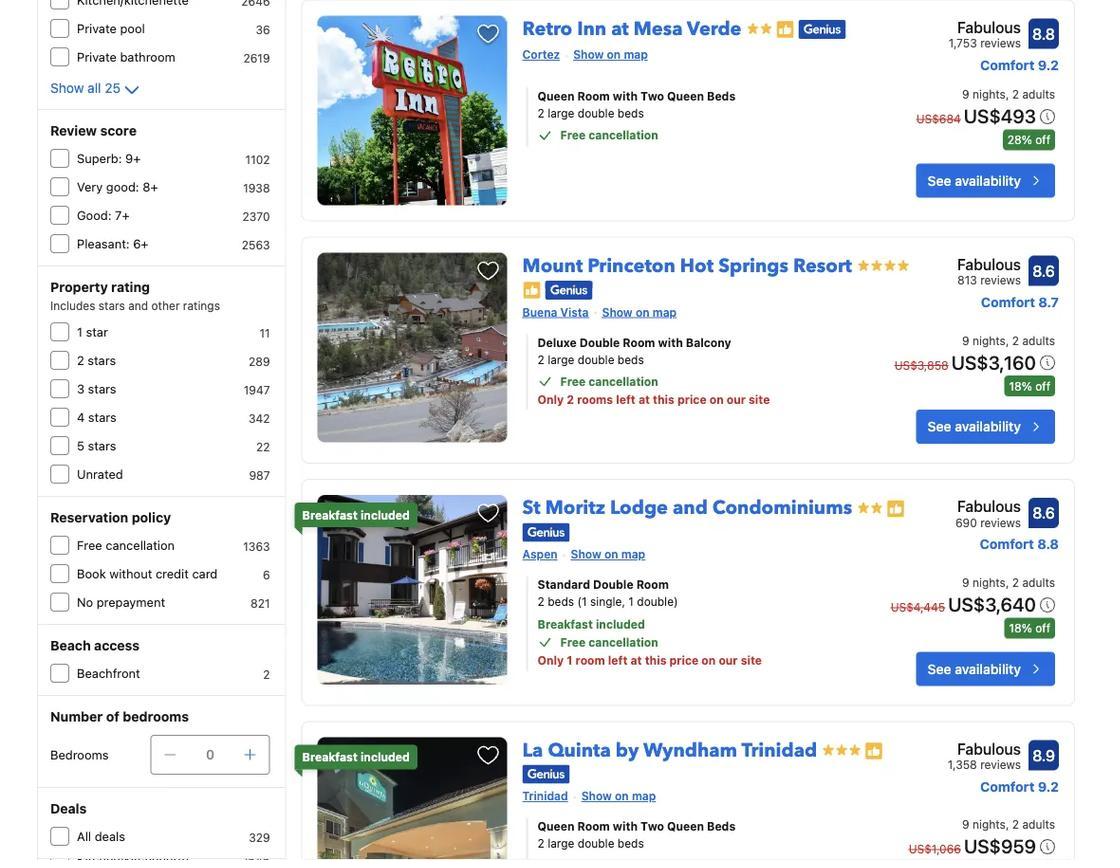 Task type: vqa. For each thing, say whether or not it's contained in the screenshot.
Inn's beds
yes



Task type: describe. For each thing, give the bounding box(es) containing it.
st moritz lodge and condominiums image
[[317, 495, 507, 685]]

no
[[77, 596, 93, 610]]

18% for mount princeton hot springs resort
[[1009, 380, 1032, 393]]

property
[[50, 279, 108, 295]]

property rating includes stars and other ratings
[[50, 279, 220, 312]]

queen room with two queen beds link for wyndham
[[538, 819, 858, 836]]

5 stars
[[77, 439, 116, 453]]

2 up us$959
[[1012, 819, 1019, 832]]

see for st moritz lodge and condominiums
[[928, 661, 951, 677]]

score
[[100, 123, 137, 139]]

price for only 1 room left at this price on our site
[[670, 654, 699, 667]]

2 up us$3,160
[[1012, 334, 1019, 347]]

this for rooms
[[653, 393, 675, 406]]

1938
[[243, 181, 270, 195]]

la quinta by wyndham trinidad link
[[522, 730, 817, 764]]

beachfront
[[77, 667, 140, 681]]

36
[[256, 23, 270, 36]]

and inside property rating includes stars and other ratings
[[128, 299, 148, 312]]

1102
[[245, 153, 270, 166]]

fabulous element for resort
[[957, 253, 1021, 276]]

2 large double beds for princeton
[[538, 353, 644, 366]]

our for only 2 rooms left at this price on our site
[[727, 393, 746, 406]]

bedrooms
[[123, 709, 189, 725]]

beach
[[50, 638, 91, 654]]

2 down la
[[538, 838, 545, 851]]

room
[[576, 654, 605, 667]]

4 stars
[[77, 410, 116, 425]]

reservation
[[50, 510, 128, 526]]

our for only 1 room left at this price on our site
[[719, 654, 738, 667]]

4 9 nights , 2 adults from the top
[[962, 819, 1055, 832]]

at for rooms
[[639, 393, 650, 406]]

9 for retro inn at mesa verde
[[962, 88, 970, 101]]

3 stars
[[77, 382, 116, 396]]

289
[[249, 355, 270, 368]]

buena vista
[[522, 306, 589, 319]]

with for wyndham
[[613, 820, 638, 834]]

reviews for la quinta by wyndham trinidad
[[980, 758, 1021, 772]]

balcony
[[686, 336, 731, 349]]

room inside deluxe double room with balcony link
[[623, 336, 655, 349]]

single,
[[590, 595, 625, 609]]

this property is part of our preferred partner programme. it is committed to providing commendable service and good value. it will pay us a higher commission if you make a booking. image for mount princeton hot springs resort
[[522, 281, 541, 300]]

2 stars
[[77, 354, 116, 368]]

off for retro inn at mesa verde
[[1036, 133, 1051, 147]]

this property is part of our preferred partner programme. it is committed to providing commendable service and good value. it will pay us a higher commission if you make a booking. image for mount princeton hot springs resort
[[522, 281, 541, 300]]

private bathroom
[[77, 50, 175, 64]]

only for only 1 room left at this price on our site
[[538, 654, 564, 667]]

included inside 2 beds (1 single, 1 double) breakfast included
[[596, 618, 645, 631]]

reservation policy
[[50, 510, 171, 526]]

4 9 from the top
[[962, 819, 970, 832]]

comfort 9.2 for la quinta by wyndham trinidad
[[980, 779, 1059, 795]]

double for princeton
[[578, 353, 614, 366]]

2 down deluxe
[[538, 353, 545, 366]]

prepayment
[[97, 596, 165, 610]]

wyndham
[[644, 738, 737, 764]]

show for st
[[571, 548, 601, 561]]

other
[[151, 299, 180, 312]]

fabulous for resort
[[957, 255, 1021, 273]]

25
[[105, 80, 121, 96]]

standard double room link
[[538, 576, 858, 593]]

see availability for retro inn at mesa verde
[[928, 173, 1021, 188]]

all deals
[[77, 830, 125, 844]]

all
[[77, 830, 91, 844]]

fabulous element for trinidad
[[948, 738, 1021, 760]]

9.2 for verde
[[1038, 57, 1059, 73]]

adults for retro inn at mesa verde
[[1023, 88, 1055, 101]]

fabulous 813 reviews
[[957, 255, 1021, 287]]

number of bedrooms
[[50, 709, 189, 725]]

retro inn at mesa verde image
[[317, 16, 507, 206]]

7+
[[115, 208, 130, 223]]

28%
[[1008, 133, 1032, 147]]

us$3,640
[[948, 593, 1036, 616]]

breakfast inside 2 beds (1 single, 1 double) breakfast included
[[538, 618, 593, 631]]

inn
[[577, 16, 607, 42]]

18% off for st moritz lodge and condominiums
[[1009, 622, 1051, 635]]

included for st
[[361, 509, 410, 522]]

breakfast for st
[[302, 509, 358, 522]]

0
[[206, 747, 215, 763]]

2370
[[243, 210, 270, 223]]

rating
[[111, 279, 150, 295]]

us$1,066
[[909, 843, 961, 857]]

large for la
[[548, 838, 575, 851]]

2 down the 'cortez'
[[538, 107, 545, 120]]

nights for verde
[[973, 88, 1006, 101]]

quinta
[[548, 738, 611, 764]]

superb:
[[77, 151, 122, 166]]

beds for princeton
[[618, 353, 644, 366]]

access
[[94, 638, 140, 654]]

left for room
[[608, 654, 628, 667]]

included for la
[[361, 751, 410, 764]]

nights for condominiums
[[973, 576, 1006, 590]]

beds for quinta
[[618, 838, 644, 851]]

card
[[192, 567, 218, 581]]

only for only 2 rooms left at this price on our site
[[538, 393, 564, 406]]

1 vertical spatial with
[[658, 336, 683, 349]]

1 vertical spatial 8.8
[[1038, 537, 1059, 552]]

this property is part of our preferred partner programme. it is committed to providing commendable service and good value. it will pay us a higher commission if you make a booking. image for st moritz lodge and condominiums
[[886, 500, 905, 519]]

princeton
[[588, 253, 676, 279]]

8+
[[143, 180, 158, 194]]

on for at
[[607, 48, 621, 61]]

8.6 for mount princeton hot springs resort
[[1033, 262, 1055, 280]]

18% off for mount princeton hot springs resort
[[1009, 380, 1051, 393]]

vista
[[560, 306, 589, 319]]

comfort for condominiums
[[980, 537, 1034, 552]]

large for mount
[[548, 353, 575, 366]]

pleasant:
[[77, 237, 130, 251]]

fabulous 1,753 reviews
[[949, 18, 1021, 50]]

stars for 2 stars
[[88, 354, 116, 368]]

cortez
[[522, 48, 560, 61]]

1 vertical spatial trinidad
[[522, 790, 568, 803]]

show on map for moritz
[[571, 548, 646, 561]]

this property is part of our preferred partner programme. it is committed to providing commendable service and good value. it will pay us a higher commission if you make a booking. image left 1,358
[[865, 742, 884, 761]]

comfort for resort
[[981, 294, 1035, 310]]

mount princeton hot springs resort image
[[317, 253, 507, 443]]

superb: 9+
[[77, 151, 141, 166]]

double for princeton
[[580, 336, 620, 349]]

2 large double beds for quinta
[[538, 838, 644, 851]]

8.7
[[1039, 294, 1059, 310]]

of
[[106, 709, 119, 725]]

springs
[[719, 253, 789, 279]]

fabulous for verde
[[957, 18, 1021, 36]]

mesa
[[634, 16, 683, 42]]

with for mesa
[[613, 90, 638, 103]]

stars for 5 stars
[[88, 439, 116, 453]]

comfort 8.7
[[981, 294, 1059, 310]]

us$959
[[964, 836, 1036, 858]]

show for la
[[581, 790, 612, 803]]

(1
[[577, 595, 587, 609]]

on down standard double room link
[[702, 654, 716, 667]]

off for mount princeton hot springs resort
[[1036, 380, 1051, 393]]

map for hot
[[653, 306, 677, 319]]

on down balcony
[[710, 393, 724, 406]]

1 star
[[77, 325, 108, 339]]

private pool
[[77, 21, 145, 36]]

policy
[[132, 510, 171, 526]]

credit
[[156, 567, 189, 581]]

9.2 for trinidad
[[1038, 779, 1059, 795]]

standard double room
[[538, 578, 669, 591]]

left for rooms
[[616, 393, 636, 406]]

resort
[[793, 253, 852, 279]]

queen down the 'cortez'
[[538, 90, 575, 103]]

this property is part of our preferred partner programme. it is committed to providing commendable service and good value. it will pay us a higher commission if you make a booking. image for retro inn at mesa verde
[[776, 20, 795, 39]]

fabulous element for verde
[[949, 16, 1021, 39]]

queen down la
[[538, 820, 575, 834]]

st
[[522, 495, 541, 521]]

double for inn
[[578, 107, 614, 120]]

private for private bathroom
[[77, 50, 117, 64]]

room down inn
[[578, 90, 610, 103]]

8.6 for st moritz lodge and condominiums
[[1033, 504, 1055, 522]]

28% off
[[1008, 133, 1051, 147]]

show all 25 button
[[50, 79, 143, 102]]

good:
[[77, 208, 112, 223]]

deluxe
[[538, 336, 577, 349]]

st moritz lodge and condominiums link
[[522, 488, 852, 521]]

2 up "us$493" on the top right of the page
[[1012, 88, 1019, 101]]

on for by
[[615, 790, 629, 803]]

reviews for mount princeton hot springs resort
[[980, 274, 1021, 287]]

stars for 3 stars
[[88, 382, 116, 396]]

at inside retro inn at mesa verde link
[[611, 16, 629, 42]]

adults for mount princeton hot springs resort
[[1023, 334, 1055, 347]]

2 up us$3,640
[[1012, 576, 1019, 590]]

342
[[249, 412, 270, 425]]

fabulous 690 reviews
[[956, 498, 1021, 529]]

beds inside 2 beds (1 single, 1 double) breakfast included
[[548, 595, 574, 609]]

this property is part of our preferred partner programme. it is committed to providing commendable service and good value. it will pay us a higher commission if you make a booking. image for st moritz lodge and condominiums
[[886, 500, 905, 519]]

690
[[956, 516, 977, 529]]

very good: 8+
[[77, 180, 158, 194]]

fabulous element for condominiums
[[956, 495, 1021, 518]]

8.9
[[1033, 747, 1055, 765]]

22
[[256, 440, 270, 454]]

good:
[[106, 180, 139, 194]]

no prepayment
[[77, 596, 165, 610]]

queen down wyndham
[[667, 820, 704, 834]]

bathroom
[[120, 50, 175, 64]]

breakfast included for la quinta by wyndham trinidad
[[302, 751, 410, 764]]



Task type: locate. For each thing, give the bounding box(es) containing it.
2 18% off from the top
[[1009, 622, 1051, 635]]

1 nights from the top
[[973, 88, 1006, 101]]

4 , from the top
[[1006, 819, 1009, 832]]

2 double from the top
[[578, 353, 614, 366]]

see for mount princeton hot springs resort
[[928, 419, 951, 435]]

this property is part of our preferred partner programme. it is committed to providing commendable service and good value. it will pay us a higher commission if you make a booking. image for retro inn at mesa verde
[[776, 20, 795, 39]]

this property is part of our preferred partner programme. it is committed to providing commendable service and good value. it will pay us a higher commission if you make a booking. image left 690
[[886, 500, 905, 519]]

0 vertical spatial included
[[361, 509, 410, 522]]

1 vertical spatial breakfast included
[[302, 751, 410, 764]]

show
[[573, 48, 604, 61], [50, 80, 84, 96], [602, 306, 633, 319], [571, 548, 601, 561], [581, 790, 612, 803]]

18% off down us$3,160
[[1009, 380, 1051, 393]]

comfort down fabulous 813 reviews
[[981, 294, 1035, 310]]

1363
[[243, 540, 270, 553]]

0 vertical spatial off
[[1036, 133, 1051, 147]]

1 vertical spatial double
[[578, 353, 614, 366]]

nights up "us$493" on the top right of the page
[[973, 88, 1006, 101]]

this property is part of our preferred partner programme. it is committed to providing commendable service and good value. it will pay us a higher commission if you make a booking. image right verde
[[776, 20, 795, 39]]

stars inside property rating includes stars and other ratings
[[99, 299, 125, 312]]

ratings
[[183, 299, 220, 312]]

2 private from the top
[[77, 50, 117, 64]]

1 vertical spatial and
[[673, 495, 708, 521]]

1 vertical spatial queen room with two queen beds link
[[538, 819, 858, 836]]

0 vertical spatial left
[[616, 393, 636, 406]]

2 adults from the top
[[1023, 334, 1055, 347]]

0 vertical spatial availability
[[955, 173, 1021, 188]]

stars right 4
[[88, 410, 116, 425]]

9.2 down scored 8.8 element
[[1038, 57, 1059, 73]]

3 nights from the top
[[973, 576, 1006, 590]]

1 only from the top
[[538, 393, 564, 406]]

3 9 nights , 2 adults from the top
[[962, 576, 1055, 590]]

standard
[[538, 578, 590, 591]]

queen room with two queen beds down by
[[538, 820, 736, 834]]

987
[[249, 469, 270, 482]]

0 vertical spatial breakfast included
[[302, 509, 410, 522]]

stars down rating
[[99, 299, 125, 312]]

0 vertical spatial two
[[641, 90, 664, 103]]

1 vertical spatial 1
[[629, 595, 634, 609]]

nights up us$3,160
[[973, 334, 1006, 347]]

2 breakfast included from the top
[[302, 751, 410, 764]]

1 18% from the top
[[1009, 380, 1032, 393]]

1 breakfast included from the top
[[302, 509, 410, 522]]

0 vertical spatial beds
[[707, 90, 736, 103]]

0 vertical spatial 18%
[[1009, 380, 1032, 393]]

and right lodge
[[673, 495, 708, 521]]

show on map for quinta
[[581, 790, 656, 803]]

stars right the 5
[[88, 439, 116, 453]]

2 nights from the top
[[973, 334, 1006, 347]]

0 vertical spatial price
[[678, 393, 707, 406]]

1 18% off from the top
[[1009, 380, 1051, 393]]

on for lodge
[[604, 548, 618, 561]]

map for at
[[624, 48, 648, 61]]

5
[[77, 439, 84, 453]]

2 fabulous from the top
[[957, 255, 1021, 273]]

1 double from the top
[[578, 107, 614, 120]]

st moritz lodge and condominiums
[[522, 495, 852, 521]]

9 nights , 2 adults up us$3,160
[[962, 334, 1055, 347]]

la quinta by wyndham trinidad image
[[317, 738, 507, 861]]

mount princeton hot springs resort
[[522, 253, 852, 279]]

star
[[86, 325, 108, 339]]

two for wyndham
[[641, 820, 664, 834]]

0 vertical spatial see
[[928, 173, 951, 188]]

4 nights from the top
[[973, 819, 1006, 832]]

breakfast
[[302, 509, 358, 522], [538, 618, 593, 631], [302, 751, 358, 764]]

show on map for inn
[[573, 48, 648, 61]]

1 9 nights , 2 adults from the top
[[962, 88, 1055, 101]]

18%
[[1009, 380, 1032, 393], [1009, 622, 1032, 635]]

cancellation
[[589, 129, 658, 142], [589, 375, 658, 388], [106, 539, 175, 553], [589, 636, 658, 649]]

1 vertical spatial only
[[538, 654, 564, 667]]

9 up us$3,640
[[962, 576, 970, 590]]

0 horizontal spatial 1
[[77, 325, 83, 339]]

1 vertical spatial 18%
[[1009, 622, 1032, 635]]

nights for resort
[[973, 334, 1006, 347]]

3 see from the top
[[928, 661, 951, 677]]

3 9 from the top
[[962, 576, 970, 590]]

show for mount
[[602, 306, 633, 319]]

beds for inn
[[618, 107, 644, 120]]

review
[[50, 123, 97, 139]]

see down "us$4,445"
[[928, 661, 951, 677]]

2 see availability link from the top
[[916, 410, 1055, 444]]

1 2 large double beds from the top
[[538, 107, 644, 120]]

1 fabulous from the top
[[957, 18, 1021, 36]]

1 vertical spatial 2 large double beds
[[538, 353, 644, 366]]

beds
[[618, 107, 644, 120], [618, 353, 644, 366], [548, 595, 574, 609], [618, 838, 644, 851]]

1 vertical spatial comfort 9.2
[[980, 779, 1059, 795]]

813
[[958, 274, 977, 287]]

2 vertical spatial 2 large double beds
[[538, 838, 644, 851]]

map down by
[[632, 790, 656, 803]]

0 vertical spatial comfort 9.2
[[980, 57, 1059, 73]]

double
[[578, 107, 614, 120], [578, 353, 614, 366], [578, 838, 614, 851]]

2 vertical spatial included
[[361, 751, 410, 764]]

0 horizontal spatial and
[[128, 299, 148, 312]]

2 inside 2 beds (1 single, 1 double) breakfast included
[[538, 595, 545, 609]]

3 see availability link from the top
[[916, 652, 1055, 686]]

large for retro
[[548, 107, 575, 120]]

availability for st moritz lodge and condominiums
[[955, 661, 1021, 677]]

0 vertical spatial trinidad
[[742, 738, 817, 764]]

0 vertical spatial queen room with two queen beds
[[538, 90, 736, 103]]

and down rating
[[128, 299, 148, 312]]

comfort 9.2 down scored 8.8 element
[[980, 57, 1059, 73]]

two down mesa
[[641, 90, 664, 103]]

2 left the rooms
[[567, 393, 574, 406]]

3 adults from the top
[[1023, 576, 1055, 590]]

at
[[611, 16, 629, 42], [639, 393, 650, 406], [631, 654, 642, 667]]

double for quinta
[[578, 838, 614, 851]]

11
[[259, 326, 270, 340]]

show for retro
[[573, 48, 604, 61]]

our down standard double room link
[[719, 654, 738, 667]]

all
[[87, 80, 101, 96]]

adults down 8.7
[[1023, 334, 1055, 347]]

room inside standard double room link
[[636, 578, 669, 591]]

show on map down by
[[581, 790, 656, 803]]

1 9.2 from the top
[[1038, 57, 1059, 73]]

0 vertical spatial see availability
[[928, 173, 1021, 188]]

, up us$3,640
[[1006, 576, 1009, 590]]

scored 8.6 element for condominiums
[[1029, 498, 1059, 529]]

2 only from the top
[[538, 654, 564, 667]]

see availability link down 28%
[[916, 164, 1055, 198]]

2 9 from the top
[[962, 334, 970, 347]]

show on map
[[573, 48, 648, 61], [602, 306, 677, 319], [571, 548, 646, 561], [581, 790, 656, 803]]

1 vertical spatial at
[[639, 393, 650, 406]]

scored 8.6 element for resort
[[1029, 256, 1059, 286]]

beds down standard
[[548, 595, 574, 609]]

3 off from the top
[[1036, 622, 1051, 635]]

mount
[[522, 253, 583, 279]]

left
[[616, 393, 636, 406], [608, 654, 628, 667]]

only 1 room left at this price on our site
[[538, 654, 762, 667]]

2
[[1012, 88, 1019, 101], [538, 107, 545, 120], [1012, 334, 1019, 347], [538, 353, 545, 366], [77, 354, 84, 368], [567, 393, 574, 406], [1012, 576, 1019, 590], [538, 595, 545, 609], [263, 668, 270, 681], [1012, 819, 1019, 832], [538, 838, 545, 851]]

private left pool
[[77, 21, 117, 36]]

map for lodge
[[621, 548, 646, 561]]

price
[[678, 393, 707, 406], [670, 654, 699, 667]]

2 up "3"
[[77, 354, 84, 368]]

queen room with two queen beds down retro inn at mesa verde
[[538, 90, 736, 103]]

and
[[128, 299, 148, 312], [673, 495, 708, 521]]

1 vertical spatial site
[[741, 654, 762, 667]]

2 vertical spatial breakfast
[[302, 751, 358, 764]]

0 vertical spatial only
[[538, 393, 564, 406]]

only left room
[[538, 654, 564, 667]]

review score
[[50, 123, 137, 139]]

beds down by
[[618, 838, 644, 851]]

our
[[727, 393, 746, 406], [719, 654, 738, 667]]

1 vertical spatial price
[[670, 654, 699, 667]]

map up deluxe double room with balcony
[[653, 306, 677, 319]]

1 vertical spatial see availability
[[928, 419, 1021, 435]]

site down standard double room link
[[741, 654, 762, 667]]

this for room
[[645, 654, 667, 667]]

2 see availability from the top
[[928, 419, 1021, 435]]

reviews for st moritz lodge and condominiums
[[980, 516, 1021, 529]]

0 vertical spatial 9.2
[[1038, 57, 1059, 73]]

show on map up standard double room
[[571, 548, 646, 561]]

see availability down us$3,640
[[928, 661, 1021, 677]]

1 availability from the top
[[955, 173, 1021, 188]]

0 vertical spatial our
[[727, 393, 746, 406]]

nights up us$959
[[973, 819, 1006, 832]]

comfort
[[980, 57, 1035, 73], [981, 294, 1035, 310], [980, 537, 1034, 552], [980, 779, 1035, 795]]

breakfast for la
[[302, 751, 358, 764]]

show on map up deluxe double room with balcony
[[602, 306, 677, 319]]

1 vertical spatial two
[[641, 820, 664, 834]]

see availability for mount princeton hot springs resort
[[928, 419, 1021, 435]]

2 reviews from the top
[[980, 274, 1021, 287]]

two down 'la quinta by wyndham trinidad'
[[641, 820, 664, 834]]

beds for verde
[[707, 90, 736, 103]]

, for condominiums
[[1006, 576, 1009, 590]]

comfort 9.2 down 8.9
[[980, 779, 1059, 795]]

2 9 nights , 2 adults from the top
[[962, 334, 1055, 347]]

0 vertical spatial site
[[749, 393, 770, 406]]

0 vertical spatial at
[[611, 16, 629, 42]]

at for room
[[631, 654, 642, 667]]

2 down 821
[[263, 668, 270, 681]]

free cancellation
[[560, 129, 658, 142], [560, 375, 658, 388], [77, 539, 175, 553], [560, 636, 658, 649]]

2 two from the top
[[641, 820, 664, 834]]

price down deluxe double room with balcony link on the top
[[678, 393, 707, 406]]

1 adults from the top
[[1023, 88, 1055, 101]]

2 beds from the top
[[707, 820, 736, 834]]

show up deluxe double room with balcony
[[602, 306, 633, 319]]

2 down standard
[[538, 595, 545, 609]]

private
[[77, 21, 117, 36], [77, 50, 117, 64]]

8.6 up 8.7
[[1033, 262, 1055, 280]]

availability
[[955, 173, 1021, 188], [955, 419, 1021, 435], [955, 661, 1021, 677]]

price for only 2 rooms left at this price on our site
[[678, 393, 707, 406]]

1 vertical spatial private
[[77, 50, 117, 64]]

see down us$684
[[928, 173, 951, 188]]

2 large double beds for inn
[[538, 107, 644, 120]]

show down quinta
[[581, 790, 612, 803]]

1 queen room with two queen beds link from the top
[[538, 88, 858, 105]]

2 large from the top
[[548, 353, 575, 366]]

this down double)
[[645, 654, 667, 667]]

very
[[77, 180, 103, 194]]

1 vertical spatial large
[[548, 353, 575, 366]]

fabulous for trinidad
[[957, 740, 1021, 758]]

0 vertical spatial breakfast
[[302, 509, 358, 522]]

18% down us$3,160
[[1009, 380, 1032, 393]]

0 vertical spatial double
[[580, 336, 620, 349]]

1 , from the top
[[1006, 88, 1009, 101]]

this down deluxe double room with balcony
[[653, 393, 675, 406]]

queen room with two queen beds link
[[538, 88, 858, 105], [538, 819, 858, 836]]

hot
[[680, 253, 714, 279]]

1 see availability link from the top
[[916, 164, 1055, 198]]

fabulous element up comfort 8.8
[[956, 495, 1021, 518]]

1 vertical spatial scored 8.6 element
[[1029, 498, 1059, 529]]

1 vertical spatial 9.2
[[1038, 779, 1059, 795]]

2 large double beds down the 'cortez'
[[538, 107, 644, 120]]

deals
[[95, 830, 125, 844]]

double
[[580, 336, 620, 349], [593, 578, 634, 591]]

2619
[[243, 51, 270, 65]]

1 reviews from the top
[[980, 37, 1021, 50]]

off down us$3,640
[[1036, 622, 1051, 635]]

beds down deluxe double room with balcony
[[618, 353, 644, 366]]

1 vertical spatial 18% off
[[1009, 622, 1051, 635]]

retro inn at mesa verde link
[[522, 8, 742, 42]]

at right inn
[[611, 16, 629, 42]]

two for mesa
[[641, 90, 664, 103]]

18% down us$3,640
[[1009, 622, 1032, 635]]

2 comfort 9.2 from the top
[[980, 779, 1059, 795]]

2 queen room with two queen beds from the top
[[538, 820, 736, 834]]

9 up us$959
[[962, 819, 970, 832]]

la quinta by wyndham trinidad
[[522, 738, 817, 764]]

9.2
[[1038, 57, 1059, 73], [1038, 779, 1059, 795]]

0 vertical spatial 8.8
[[1033, 25, 1055, 43]]

reviews inside fabulous 813 reviews
[[980, 274, 1021, 287]]

2 horizontal spatial 1
[[629, 595, 634, 609]]

1,753
[[949, 37, 977, 50]]

reviews inside the fabulous 1,753 reviews
[[980, 37, 1021, 50]]

see availability
[[928, 173, 1021, 188], [928, 419, 1021, 435], [928, 661, 1021, 677]]

pleasant: 6+
[[77, 237, 149, 251]]

genius discounts available at this property. image
[[799, 20, 846, 39], [799, 20, 846, 39], [545, 281, 593, 300], [545, 281, 593, 300], [522, 523, 570, 542], [522, 523, 570, 542], [522, 765, 570, 784], [522, 765, 570, 784]]

1 8.6 from the top
[[1033, 262, 1055, 280]]

scored 8.6 element
[[1029, 256, 1059, 286], [1029, 498, 1059, 529]]

show on map for princeton
[[602, 306, 677, 319]]

821
[[251, 597, 270, 610]]

1 vertical spatial see
[[928, 419, 951, 435]]

lodge
[[610, 495, 668, 521]]

329
[[249, 831, 270, 845]]

on down retro inn at mesa verde
[[607, 48, 621, 61]]

nights up us$3,640
[[973, 576, 1006, 590]]

1 vertical spatial see availability link
[[916, 410, 1055, 444]]

see availability down us$3,160
[[928, 419, 1021, 435]]

9 for mount princeton hot springs resort
[[962, 334, 970, 347]]

double up single, on the right of page
[[593, 578, 634, 591]]

, for resort
[[1006, 334, 1009, 347]]

9 nights , 2 adults for mount princeton hot springs resort
[[962, 334, 1055, 347]]

1 vertical spatial availability
[[955, 419, 1021, 435]]

availability for mount princeton hot springs resort
[[955, 419, 1021, 435]]

, for verde
[[1006, 88, 1009, 101]]

condominiums
[[713, 495, 852, 521]]

queen room with two queen beds for mesa
[[538, 90, 736, 103]]

1 queen room with two queen beds from the top
[[538, 90, 736, 103]]

3 2 large double beds from the top
[[538, 838, 644, 851]]

0 vertical spatial 18% off
[[1009, 380, 1051, 393]]

9 up us$3,160
[[962, 334, 970, 347]]

0 vertical spatial large
[[548, 107, 575, 120]]

and inside 'link'
[[673, 495, 708, 521]]

2563
[[242, 238, 270, 251]]

1 scored 8.6 element from the top
[[1029, 256, 1059, 286]]

by
[[616, 738, 639, 764]]

queen room with two queen beds
[[538, 90, 736, 103], [538, 820, 736, 834]]

off right 28%
[[1036, 133, 1051, 147]]

comfort for trinidad
[[980, 779, 1035, 795]]

queen down mesa
[[667, 90, 704, 103]]

0 vertical spatial queen room with two queen beds link
[[538, 88, 858, 105]]

room down quinta
[[578, 820, 610, 834]]

scored 8.9 element
[[1029, 740, 1059, 771]]

fabulous inside fabulous 1,358 reviews
[[957, 740, 1021, 758]]

9 nights , 2 adults for st moritz lodge and condominiums
[[962, 576, 1055, 590]]

2 vertical spatial at
[[631, 654, 642, 667]]

2 vertical spatial large
[[548, 838, 575, 851]]

reviews inside fabulous 690 reviews
[[980, 516, 1021, 529]]

1 vertical spatial our
[[719, 654, 738, 667]]

reviews
[[980, 37, 1021, 50], [980, 274, 1021, 287], [980, 516, 1021, 529], [980, 758, 1021, 772]]

1 vertical spatial double
[[593, 578, 634, 591]]

comfort down the fabulous 1,753 reviews
[[980, 57, 1035, 73]]

, up us$959
[[1006, 819, 1009, 832]]

2 scored 8.6 element from the top
[[1029, 498, 1059, 529]]

reviews inside fabulous 1,358 reviews
[[980, 758, 1021, 772]]

3 fabulous from the top
[[957, 498, 1021, 516]]

show inside dropdown button
[[50, 80, 84, 96]]

0 vertical spatial see availability link
[[916, 164, 1055, 198]]

map for by
[[632, 790, 656, 803]]

0 vertical spatial private
[[77, 21, 117, 36]]

see availability link for st moritz lodge and condominiums
[[916, 652, 1055, 686]]

3 availability from the top
[[955, 661, 1021, 677]]

large
[[548, 107, 575, 120], [548, 353, 575, 366], [548, 838, 575, 851]]

1 comfort 9.2 from the top
[[980, 57, 1059, 73]]

1 vertical spatial included
[[596, 618, 645, 631]]

this
[[653, 393, 675, 406], [645, 654, 667, 667]]

off for st moritz lodge and condominiums
[[1036, 622, 1051, 635]]

on for hot
[[636, 306, 650, 319]]

book
[[77, 567, 106, 581]]

only 2 rooms left at this price on our site
[[538, 393, 770, 406]]

2 , from the top
[[1006, 334, 1009, 347]]

1
[[77, 325, 83, 339], [629, 595, 634, 609], [567, 654, 573, 667]]

2 large double beds
[[538, 107, 644, 120], [538, 353, 644, 366], [538, 838, 644, 851]]

3 , from the top
[[1006, 576, 1009, 590]]

site
[[749, 393, 770, 406], [741, 654, 762, 667]]

3 large from the top
[[548, 838, 575, 851]]

2 vertical spatial double
[[578, 838, 614, 851]]

0 vertical spatial 2 large double beds
[[538, 107, 644, 120]]

buena
[[522, 306, 557, 319]]

2 9.2 from the top
[[1038, 779, 1059, 795]]

beds for trinidad
[[707, 820, 736, 834]]

show down inn
[[573, 48, 604, 61]]

0 vertical spatial scored 8.6 element
[[1029, 256, 1059, 286]]

beds down retro inn at mesa verde
[[618, 107, 644, 120]]

queen room with two queen beds for wyndham
[[538, 820, 736, 834]]

fabulous up 1,753
[[957, 18, 1021, 36]]

site for only 2 rooms left at this price on our site
[[749, 393, 770, 406]]

site for only 1 room left at this price on our site
[[741, 654, 762, 667]]

4
[[77, 410, 85, 425]]

fabulous for condominiums
[[957, 498, 1021, 516]]

us$493
[[964, 105, 1036, 127]]

0 vertical spatial 1
[[77, 325, 83, 339]]

us$3,160
[[952, 351, 1036, 373]]

2 vertical spatial availability
[[955, 661, 1021, 677]]

1 inside 2 beds (1 single, 1 double) breakfast included
[[629, 595, 634, 609]]

at right room
[[631, 654, 642, 667]]

0 vertical spatial 8.6
[[1033, 262, 1055, 280]]

comfort 9.2 for retro inn at mesa verde
[[980, 57, 1059, 73]]

1 vertical spatial breakfast
[[538, 618, 593, 631]]

,
[[1006, 88, 1009, 101], [1006, 334, 1009, 347], [1006, 576, 1009, 590], [1006, 819, 1009, 832]]

comfort down fabulous 1,358 reviews
[[980, 779, 1035, 795]]

1 horizontal spatial trinidad
[[742, 738, 817, 764]]

2 see from the top
[[928, 419, 951, 435]]

fabulous inside fabulous 690 reviews
[[957, 498, 1021, 516]]

see availability link down us$3,160
[[916, 410, 1055, 444]]

nights
[[973, 88, 1006, 101], [973, 334, 1006, 347], [973, 576, 1006, 590], [973, 819, 1006, 832]]

, up us$3,160
[[1006, 334, 1009, 347]]

comfort 8.8
[[980, 537, 1059, 552]]

fabulous element
[[949, 16, 1021, 39], [957, 253, 1021, 276], [956, 495, 1021, 518], [948, 738, 1021, 760]]

1 beds from the top
[[707, 90, 736, 103]]

4 adults from the top
[[1023, 819, 1055, 832]]

0 horizontal spatial trinidad
[[522, 790, 568, 803]]

2 vertical spatial with
[[613, 820, 638, 834]]

4 fabulous from the top
[[957, 740, 1021, 758]]

this property is part of our preferred partner programme. it is committed to providing commendable service and good value. it will pay us a higher commission if you make a booking. image
[[776, 20, 795, 39], [522, 281, 541, 300], [886, 500, 905, 519], [865, 742, 884, 761]]

1 vertical spatial 8.6
[[1033, 504, 1055, 522]]

scored 8.8 element
[[1029, 19, 1059, 49]]

2 8.6 from the top
[[1033, 504, 1055, 522]]

double for moritz
[[593, 578, 634, 591]]

reviews for retro inn at mesa verde
[[980, 37, 1021, 50]]

9+
[[125, 151, 141, 166]]

availability down 28%
[[955, 173, 1021, 188]]

without
[[109, 567, 152, 581]]

2 off from the top
[[1036, 380, 1051, 393]]

1 vertical spatial left
[[608, 654, 628, 667]]

1 horizontal spatial 1
[[567, 654, 573, 667]]

adults up "us$493" on the top right of the page
[[1023, 88, 1055, 101]]

1 see availability from the top
[[928, 173, 1021, 188]]

reviews right 1,358
[[980, 758, 1021, 772]]

beds down wyndham
[[707, 820, 736, 834]]

us$4,445
[[891, 601, 945, 614]]

book without credit card
[[77, 567, 218, 581]]

fabulous up 1,358
[[957, 740, 1021, 758]]

reviews up comfort 8.8
[[980, 516, 1021, 529]]

beds down verde
[[707, 90, 736, 103]]

this property is part of our preferred partner programme. it is committed to providing commendable service and good value. it will pay us a higher commission if you make a booking. image
[[776, 20, 795, 39], [522, 281, 541, 300], [886, 500, 905, 519], [865, 742, 884, 761]]

see availability link for mount princeton hot springs resort
[[916, 410, 1055, 444]]

fabulous up 813 on the right top
[[957, 255, 1021, 273]]

2 vertical spatial see availability link
[[916, 652, 1055, 686]]

2 vertical spatial see
[[928, 661, 951, 677]]

8.6 up comfort 8.8
[[1033, 504, 1055, 522]]

adults up us$959
[[1023, 819, 1055, 832]]

1 vertical spatial this
[[645, 654, 667, 667]]

comfort 9.2
[[980, 57, 1059, 73], [980, 779, 1059, 795]]

2 2 large double beds from the top
[[538, 353, 644, 366]]

adults
[[1023, 88, 1055, 101], [1023, 334, 1055, 347], [1023, 576, 1055, 590], [1023, 819, 1055, 832]]

comfort down fabulous 690 reviews
[[980, 537, 1034, 552]]

stars for 4 stars
[[88, 410, 116, 425]]

0 vertical spatial this
[[653, 393, 675, 406]]

1947
[[244, 383, 270, 397]]

9 for st moritz lodge and condominiums
[[962, 576, 970, 590]]

1 horizontal spatial and
[[673, 495, 708, 521]]

4 reviews from the top
[[980, 758, 1021, 772]]

0 vertical spatial with
[[613, 90, 638, 103]]

double)
[[637, 595, 678, 609]]

1 large from the top
[[548, 107, 575, 120]]

0 vertical spatial and
[[128, 299, 148, 312]]

unrated
[[77, 467, 123, 482]]

includes
[[50, 299, 95, 312]]

availability down us$3,640
[[955, 661, 1021, 677]]

2 18% from the top
[[1009, 622, 1032, 635]]

1 vertical spatial queen room with two queen beds
[[538, 820, 736, 834]]

1 vertical spatial off
[[1036, 380, 1051, 393]]

1 two from the top
[[641, 90, 664, 103]]

this property is part of our preferred partner programme. it is committed to providing commendable service and good value. it will pay us a higher commission if you make a booking. image left 1,358
[[865, 742, 884, 761]]

1 off from the top
[[1036, 133, 1051, 147]]

0 vertical spatial double
[[578, 107, 614, 120]]

2 queen room with two queen beds link from the top
[[538, 819, 858, 836]]

see for retro inn at mesa verde
[[928, 173, 951, 188]]

1 see from the top
[[928, 173, 951, 188]]

1 left room
[[567, 654, 573, 667]]

2 vertical spatial off
[[1036, 622, 1051, 635]]

3 double from the top
[[578, 838, 614, 851]]

availability for retro inn at mesa verde
[[955, 173, 1021, 188]]

2 large double beds down quinta
[[538, 838, 644, 851]]

1 private from the top
[[77, 21, 117, 36]]

fabulous inside the fabulous 1,753 reviews
[[957, 18, 1021, 36]]

fabulous element left 8.9
[[948, 738, 1021, 760]]

reviews right 1,753
[[980, 37, 1021, 50]]

2 availability from the top
[[955, 419, 1021, 435]]

2 vertical spatial 1
[[567, 654, 573, 667]]

3 see availability from the top
[[928, 661, 1021, 677]]

only
[[538, 393, 564, 406], [538, 654, 564, 667]]

2 vertical spatial see availability
[[928, 661, 1021, 677]]

on up standard double room
[[604, 548, 618, 561]]

3 reviews from the top
[[980, 516, 1021, 529]]

show up standard double room
[[571, 548, 601, 561]]

1 vertical spatial beds
[[707, 820, 736, 834]]

1 9 from the top
[[962, 88, 970, 101]]



